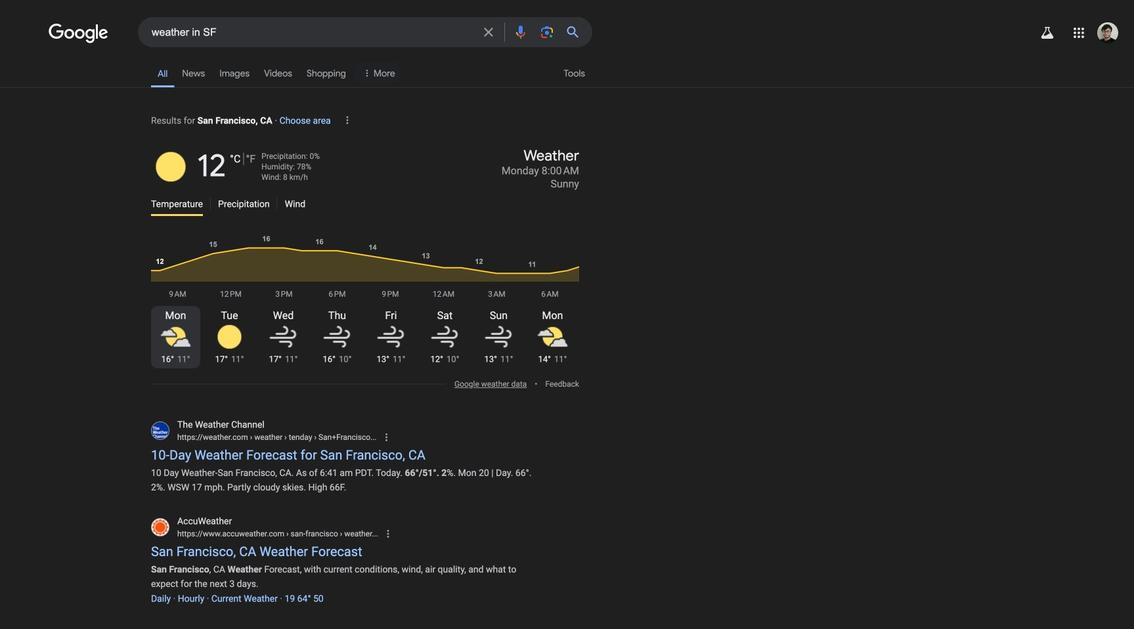 Task type: locate. For each thing, give the bounding box(es) containing it.
°fahrenheit element
[[246, 153, 256, 165]]

search by voice image
[[513, 24, 529, 40]]

monday element for "mostly sunny" icon
[[151, 306, 200, 321]]

windy image for wednesday element
[[268, 321, 299, 353]]

None search field
[[0, 16, 593, 47]]

0 horizontal spatial windy image
[[322, 321, 353, 353]]

windy image down sunday "element"
[[483, 321, 515, 353]]

2 monday element from the left
[[528, 306, 578, 321]]

monday element up "mostly sunny" icon
[[151, 306, 200, 321]]

monday element up partly sunny icon
[[528, 306, 578, 321]]

search labs image
[[1040, 25, 1056, 41]]

sunday element
[[474, 306, 524, 321]]

thursday element
[[313, 306, 362, 321]]

partly sunny image
[[537, 321, 569, 353]]

list
[[151, 58, 401, 87]]

search by image image
[[539, 24, 555, 40]]

windy image down saturday element
[[429, 321, 461, 353]]

monday element
[[151, 306, 200, 321], [528, 306, 578, 321]]

3 windy image from the left
[[429, 321, 461, 353]]

1 windy image from the left
[[322, 321, 353, 353]]

windy image down wednesday element
[[268, 321, 299, 353]]

0 horizontal spatial windy image
[[268, 321, 299, 353]]

2 horizontal spatial windy image
[[429, 321, 461, 353]]

wednesday element
[[259, 306, 308, 321]]

1 horizontal spatial windy image
[[376, 321, 407, 353]]

windy image for thursday element on the left of the page
[[322, 321, 353, 353]]

windy image
[[268, 321, 299, 353], [376, 321, 407, 353], [429, 321, 461, 353]]

2 windy image from the left
[[483, 321, 515, 353]]

1 monday element from the left
[[151, 306, 200, 321]]

windy image down friday element on the left of the page
[[376, 321, 407, 353]]

1 windy image from the left
[[268, 321, 299, 353]]

2 windy image from the left
[[376, 321, 407, 353]]

1 horizontal spatial monday element
[[528, 306, 578, 321]]

heading
[[365, 147, 580, 191]]

windy image down thursday element on the left of the page
[[322, 321, 353, 353]]

None text field
[[248, 433, 377, 442], [177, 528, 378, 540], [248, 433, 377, 442], [177, 528, 378, 540]]

None text field
[[177, 432, 377, 444], [285, 530, 378, 539], [177, 432, 377, 444], [285, 530, 378, 539]]

tuesday element
[[205, 306, 254, 321]]

windy image
[[322, 321, 353, 353], [483, 321, 515, 353]]

google image
[[49, 24, 109, 43]]

1 horizontal spatial windy image
[[483, 321, 515, 353]]

0 horizontal spatial monday element
[[151, 306, 200, 321]]



Task type: vqa. For each thing, say whether or not it's contained in the screenshot.
to in the 'Send to phone'
no



Task type: describe. For each thing, give the bounding box(es) containing it.
sunny image
[[151, 147, 191, 187]]

sunny image
[[214, 321, 245, 353]]

Search text field
[[152, 25, 473, 41]]

windy image for saturday element
[[429, 321, 461, 353]]

mostly sunny image
[[160, 321, 192, 353]]

saturday element
[[421, 306, 470, 321]]

windy image for friday element on the left of the page
[[376, 321, 407, 353]]

monday element for partly sunny icon
[[528, 306, 578, 321]]

friday element
[[367, 306, 416, 321]]

windy image for sunday "element"
[[483, 321, 515, 353]]



